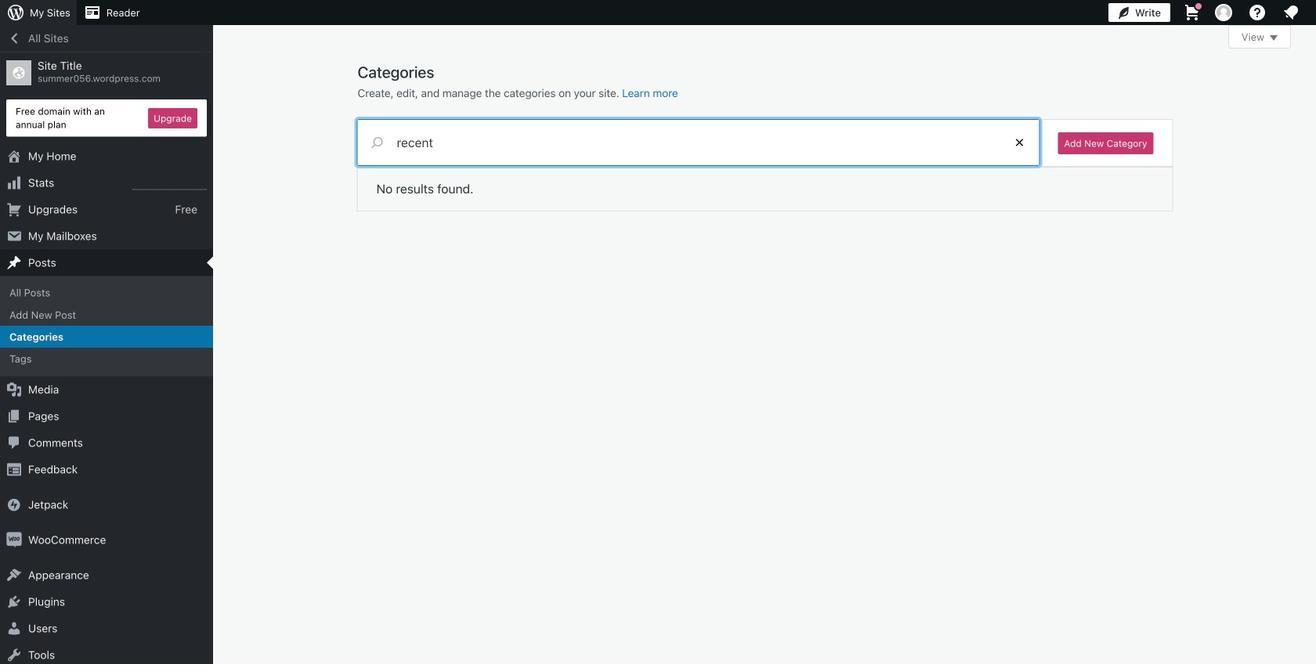 Task type: describe. For each thing, give the bounding box(es) containing it.
2 img image from the top
[[6, 532, 22, 548]]

closed image
[[1270, 35, 1278, 41]]

1 list item from the top
[[1309, 80, 1316, 153]]

2 list item from the top
[[1309, 153, 1316, 227]]

help image
[[1248, 3, 1267, 22]]

close search image
[[1000, 133, 1039, 152]]

highest hourly views 0 image
[[132, 180, 207, 190]]

1 img image from the top
[[6, 497, 22, 513]]



Task type: locate. For each thing, give the bounding box(es) containing it.
list item
[[1309, 80, 1316, 153], [1309, 153, 1316, 227], [1309, 227, 1316, 285]]

Search search field
[[397, 120, 1000, 165]]

my profile image
[[1215, 4, 1232, 21]]

img image
[[6, 497, 22, 513], [6, 532, 22, 548]]

1 vertical spatial img image
[[6, 532, 22, 548]]

None search field
[[358, 120, 1039, 165]]

my shopping cart image
[[1183, 3, 1202, 22]]

3 list item from the top
[[1309, 227, 1316, 285]]

0 vertical spatial img image
[[6, 497, 22, 513]]

main content
[[358, 25, 1291, 211]]

manage your notifications image
[[1282, 3, 1301, 22]]



Task type: vqa. For each thing, say whether or not it's contained in the screenshot.
My shopping cart "icon"
yes



